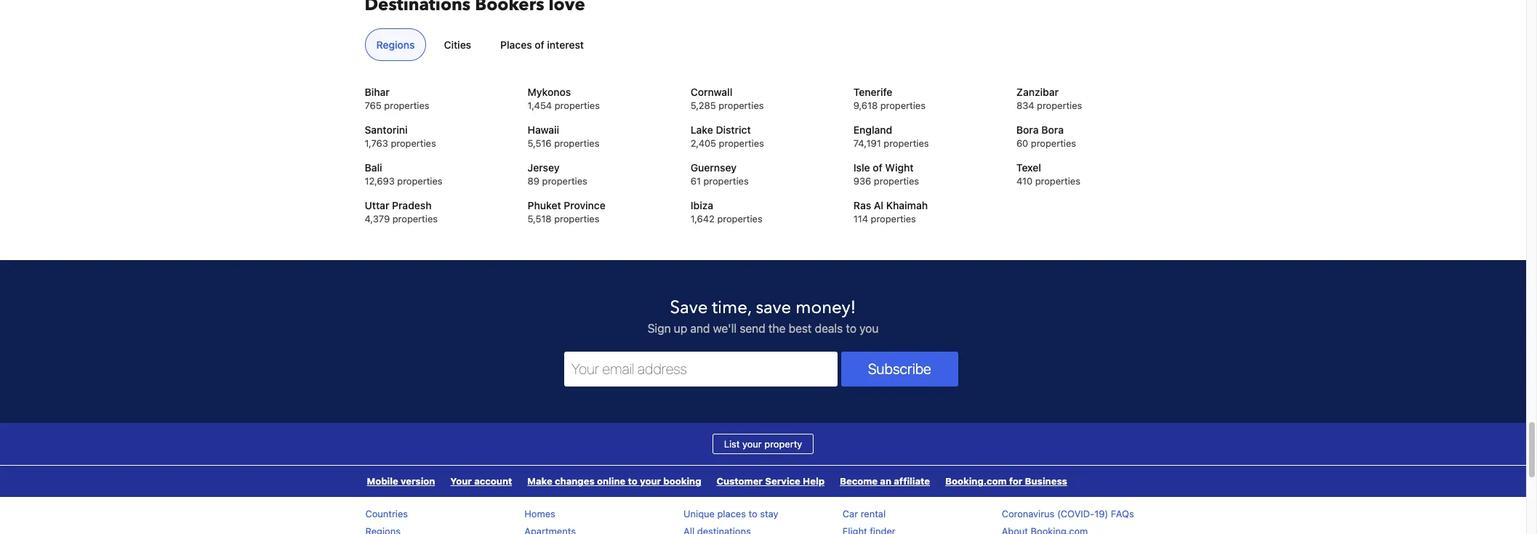Task type: describe. For each thing, give the bounding box(es) containing it.
list your property
[[724, 439, 802, 450]]

property
[[764, 439, 802, 450]]

your inside navigation
[[640, 476, 661, 487]]

properties inside texel 410 properties
[[1035, 176, 1081, 187]]

booking
[[663, 476, 701, 487]]

bali link
[[365, 161, 510, 176]]

5,516
[[528, 138, 552, 149]]

2 bora from the left
[[1041, 124, 1064, 136]]

navigation inside the save time, save money! footer
[[360, 466, 1075, 498]]

become an affiliate link
[[833, 466, 937, 498]]

mykonos 1,454 properties
[[528, 86, 600, 112]]

jersey
[[528, 162, 560, 174]]

12,693
[[365, 176, 395, 187]]

mobile version
[[367, 476, 435, 487]]

service
[[765, 476, 800, 487]]

89
[[528, 176, 540, 187]]

isle
[[854, 162, 870, 174]]

jersey 89 properties
[[528, 162, 587, 187]]

become
[[840, 476, 878, 487]]

your account link
[[443, 466, 519, 498]]

properties inside uttar pradesh 4,379 properties
[[393, 213, 438, 225]]

regions button
[[365, 28, 426, 61]]

countries
[[365, 509, 408, 520]]

guernsey
[[691, 162, 737, 174]]

make changes online to your booking link
[[520, 466, 709, 498]]

save time, save money! sign up and we'll send the best deals to you
[[648, 296, 879, 336]]

cities button
[[432, 28, 483, 61]]

1,763
[[365, 138, 388, 149]]

properties inside zanzibar 834 properties
[[1037, 100, 1082, 112]]

sign
[[648, 322, 671, 336]]

customer service help link
[[709, 466, 832, 498]]

deals
[[815, 322, 843, 336]]

and
[[690, 322, 710, 336]]

bora bora link
[[1016, 123, 1162, 138]]

coronavirus (covid-19) faqs link
[[1002, 509, 1134, 520]]

1,454
[[528, 100, 552, 112]]

save time, save money! footer
[[0, 260, 1526, 534]]

bali
[[365, 162, 382, 174]]

properties inside "cornwall 5,285 properties"
[[719, 100, 764, 112]]

(covid-
[[1057, 509, 1095, 520]]

tenerife link
[[854, 85, 999, 100]]

santorini link
[[365, 123, 510, 138]]

subscribe button
[[841, 352, 958, 387]]

pradesh
[[392, 200, 432, 212]]

the
[[769, 322, 786, 336]]

car rental link
[[843, 509, 886, 520]]

save
[[670, 296, 708, 320]]

properties inside ras al khaimah 114 properties
[[871, 213, 916, 225]]

changes
[[555, 476, 595, 487]]

uttar
[[365, 200, 389, 212]]

booking.com for business
[[945, 476, 1067, 487]]

booking.com for business link
[[938, 466, 1075, 498]]

zanzibar 834 properties
[[1016, 86, 1082, 112]]

england
[[854, 124, 892, 136]]

coronavirus
[[1002, 509, 1055, 520]]

ibiza
[[691, 200, 713, 212]]

mobile version link
[[360, 466, 442, 498]]

ibiza 1,642 properties
[[691, 200, 763, 225]]

lake district link
[[691, 123, 836, 138]]

texel link
[[1016, 161, 1162, 176]]

time,
[[712, 296, 751, 320]]

cornwall
[[691, 86, 732, 98]]

car
[[843, 509, 858, 520]]

834
[[1016, 100, 1034, 112]]

your inside 'link'
[[742, 439, 762, 450]]

hawaii link
[[528, 123, 673, 138]]

mykonos link
[[528, 85, 673, 100]]

of for places
[[535, 39, 544, 51]]

help
[[803, 476, 825, 487]]

customer
[[717, 476, 763, 487]]

guernsey 61 properties
[[691, 162, 749, 187]]

properties inside phuket province 5,518 properties
[[554, 213, 599, 225]]

properties inside england 74,191 properties
[[884, 138, 929, 149]]

mykonos
[[528, 86, 571, 98]]

bihar link
[[365, 85, 510, 100]]

al
[[874, 200, 884, 212]]

936
[[854, 176, 871, 187]]

properties inside mykonos 1,454 properties
[[555, 100, 600, 112]]

you
[[860, 322, 879, 336]]

phuket province link
[[528, 199, 673, 213]]

car rental
[[843, 509, 886, 520]]



Task type: vqa. For each thing, say whether or not it's contained in the screenshot.
easy-
no



Task type: locate. For each thing, give the bounding box(es) containing it.
version
[[401, 476, 435, 487]]

wight
[[885, 162, 914, 174]]

homes link
[[524, 509, 555, 520]]

to right the online
[[628, 476, 638, 487]]

province
[[564, 200, 606, 212]]

properties inside guernsey 61 properties
[[703, 176, 749, 187]]

2 vertical spatial to
[[749, 509, 757, 520]]

uttar pradesh link
[[365, 199, 510, 213]]

your
[[450, 476, 472, 487]]

properties down khaimah on the top right of page
[[871, 213, 916, 225]]

hawaii
[[528, 124, 559, 136]]

money!
[[796, 296, 856, 320]]

santorini
[[365, 124, 408, 136]]

0 vertical spatial of
[[535, 39, 544, 51]]

to left 'you'
[[846, 322, 857, 336]]

properties down the santorini at left
[[391, 138, 436, 149]]

2 horizontal spatial to
[[846, 322, 857, 336]]

properties down "tenerife"
[[880, 100, 926, 112]]

19)
[[1094, 509, 1108, 520]]

9,618
[[854, 100, 878, 112]]

properties up wight
[[884, 138, 929, 149]]

1 horizontal spatial bora
[[1041, 124, 1064, 136]]

ras
[[854, 200, 871, 212]]

best
[[789, 322, 812, 336]]

zanzibar link
[[1016, 85, 1162, 100]]

properties down texel
[[1035, 176, 1081, 187]]

lake
[[691, 124, 713, 136]]

bora
[[1016, 124, 1039, 136], [1041, 124, 1064, 136]]

countries link
[[365, 509, 408, 520]]

become an affiliate
[[840, 476, 930, 487]]

0 horizontal spatial to
[[628, 476, 638, 487]]

1 vertical spatial to
[[628, 476, 638, 487]]

we'll
[[713, 322, 737, 336]]

61
[[691, 176, 701, 187]]

navigation
[[360, 466, 1075, 498]]

unique places to stay
[[684, 509, 778, 520]]

properties inside 'ibiza 1,642 properties'
[[717, 213, 763, 225]]

account
[[474, 476, 512, 487]]

5,518
[[528, 213, 552, 225]]

properties inside bihar 765 properties
[[384, 100, 429, 112]]

cornwall 5,285 properties
[[691, 86, 764, 112]]

make changes online to your booking
[[527, 476, 701, 487]]

of right isle
[[873, 162, 883, 174]]

properties inside santorini 1,763 properties
[[391, 138, 436, 149]]

lake district 2,405 properties
[[691, 124, 764, 149]]

properties up district
[[719, 100, 764, 112]]

properties up santorini 1,763 properties
[[384, 100, 429, 112]]

410
[[1016, 176, 1033, 187]]

online
[[597, 476, 626, 487]]

properties inside the bora bora 60 properties
[[1031, 138, 1076, 149]]

properties
[[384, 100, 429, 112], [555, 100, 600, 112], [719, 100, 764, 112], [880, 100, 926, 112], [1037, 100, 1082, 112], [391, 138, 436, 149], [554, 138, 599, 149], [719, 138, 764, 149], [884, 138, 929, 149], [1031, 138, 1076, 149], [397, 176, 443, 187], [542, 176, 587, 187], [703, 176, 749, 187], [874, 176, 919, 187], [1035, 176, 1081, 187], [393, 213, 438, 225], [554, 213, 599, 225], [717, 213, 763, 225], [871, 213, 916, 225]]

of for isle
[[873, 162, 883, 174]]

0 horizontal spatial your
[[640, 476, 661, 487]]

74,191
[[854, 138, 881, 149]]

mobile
[[367, 476, 398, 487]]

properties up pradesh
[[397, 176, 443, 187]]

navigation containing mobile version
[[360, 466, 1075, 498]]

bora up 60
[[1016, 124, 1039, 136]]

customer service help
[[717, 476, 825, 487]]

of inside isle of wight 936 properties
[[873, 162, 883, 174]]

to left the stay
[[749, 509, 757, 520]]

business
[[1025, 476, 1067, 487]]

your account
[[450, 476, 512, 487]]

your
[[742, 439, 762, 450], [640, 476, 661, 487]]

0 horizontal spatial of
[[535, 39, 544, 51]]

cornwall link
[[691, 85, 836, 100]]

affiliate
[[894, 476, 930, 487]]

60
[[1016, 138, 1028, 149]]

texel
[[1016, 162, 1041, 174]]

of inside places of interest button
[[535, 39, 544, 51]]

regions
[[376, 39, 415, 51]]

coronavirus (covid-19) faqs
[[1002, 509, 1134, 520]]

0 vertical spatial your
[[742, 439, 762, 450]]

1 bora from the left
[[1016, 124, 1039, 136]]

tenerife 9,618 properties
[[854, 86, 926, 112]]

properties down mykonos on the top left of page
[[555, 100, 600, 112]]

tab list
[[359, 28, 1162, 62]]

stay
[[760, 509, 778, 520]]

properties inside lake district 2,405 properties
[[719, 138, 764, 149]]

district
[[716, 124, 751, 136]]

properties down wight
[[874, 176, 919, 187]]

1,642
[[691, 213, 715, 225]]

0 horizontal spatial bora
[[1016, 124, 1039, 136]]

bali 12,693 properties
[[365, 162, 443, 187]]

114
[[854, 213, 868, 225]]

booking.com
[[945, 476, 1007, 487]]

1 horizontal spatial your
[[742, 439, 762, 450]]

england 74,191 properties
[[854, 124, 929, 149]]

properties down pradesh
[[393, 213, 438, 225]]

1 vertical spatial your
[[640, 476, 661, 487]]

1 vertical spatial of
[[873, 162, 883, 174]]

properties right 60
[[1031, 138, 1076, 149]]

properties inside jersey 89 properties
[[542, 176, 587, 187]]

bihar
[[365, 86, 390, 98]]

1 horizontal spatial to
[[749, 509, 757, 520]]

properties right '1,642'
[[717, 213, 763, 225]]

your right 'list'
[[742, 439, 762, 450]]

4,379
[[365, 213, 390, 225]]

properties inside the bali 12,693 properties
[[397, 176, 443, 187]]

an
[[880, 476, 892, 487]]

tenerife
[[854, 86, 893, 98]]

to inside save time, save money! sign up and we'll send the best deals to you
[[846, 322, 857, 336]]

properties inside the tenerife 9,618 properties
[[880, 100, 926, 112]]

properties inside isle of wight 936 properties
[[874, 176, 919, 187]]

save
[[756, 296, 791, 320]]

ibiza link
[[691, 199, 836, 213]]

properties down 'zanzibar'
[[1037, 100, 1082, 112]]

unique
[[684, 509, 715, 520]]

properties inside hawaii 5,516 properties
[[554, 138, 599, 149]]

unique places to stay link
[[684, 509, 778, 520]]

bora down zanzibar 834 properties
[[1041, 124, 1064, 136]]

your left booking in the bottom of the page
[[640, 476, 661, 487]]

properties down guernsey
[[703, 176, 749, 187]]

properties down the jersey
[[542, 176, 587, 187]]

interest
[[547, 39, 584, 51]]

tab list containing regions
[[359, 28, 1162, 62]]

isle of wight 936 properties
[[854, 162, 919, 187]]

2,405
[[691, 138, 716, 149]]

ras al khaimah link
[[854, 199, 999, 213]]

0 vertical spatial to
[[846, 322, 857, 336]]

list your property link
[[712, 434, 814, 455]]

1 horizontal spatial of
[[873, 162, 883, 174]]

properties up jersey link
[[554, 138, 599, 149]]

places
[[717, 509, 746, 520]]

properties down district
[[719, 138, 764, 149]]

hawaii 5,516 properties
[[528, 124, 599, 149]]

homes
[[524, 509, 555, 520]]

phuket
[[528, 200, 561, 212]]

england link
[[854, 123, 999, 138]]

5,285
[[691, 100, 716, 112]]

jersey link
[[528, 161, 673, 176]]

phuket province 5,518 properties
[[528, 200, 606, 225]]

of
[[535, 39, 544, 51], [873, 162, 883, 174]]

765
[[365, 100, 382, 112]]

Your email address email field
[[564, 352, 837, 387]]

of right "places"
[[535, 39, 544, 51]]

properties down the 'province'
[[554, 213, 599, 225]]

places of interest button
[[489, 28, 596, 61]]



